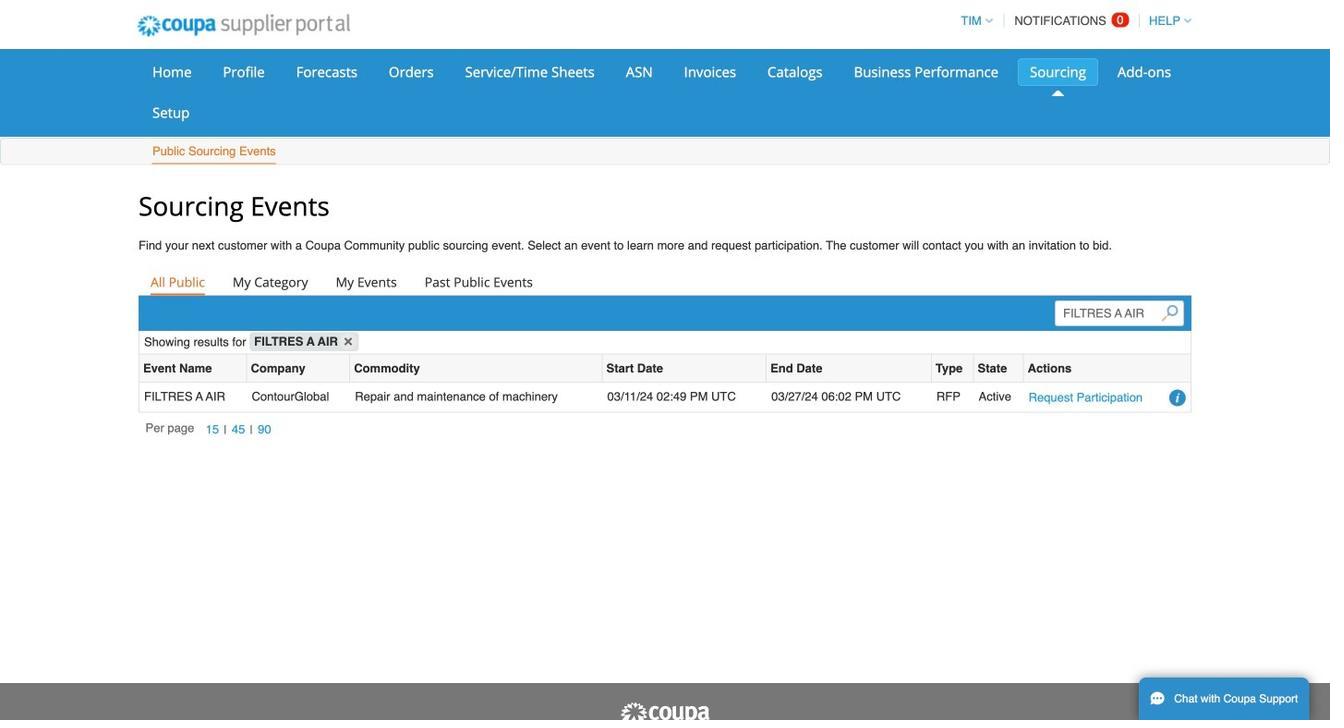 Task type: describe. For each thing, give the bounding box(es) containing it.
1 vertical spatial coupa supplier portal image
[[619, 702, 712, 720]]

0 vertical spatial navigation
[[953, 3, 1192, 39]]



Task type: locate. For each thing, give the bounding box(es) containing it.
coupa supplier portal image
[[125, 3, 363, 49], [619, 702, 712, 720]]

clear filter image
[[340, 333, 357, 350]]

1 vertical spatial navigation
[[146, 420, 276, 440]]

1 horizontal spatial coupa supplier portal image
[[619, 702, 712, 720]]

navigation
[[953, 3, 1192, 39], [146, 420, 276, 440]]

Search text field
[[1056, 300, 1185, 326]]

1 horizontal spatial navigation
[[953, 3, 1192, 39]]

0 horizontal spatial navigation
[[146, 420, 276, 440]]

tab list
[[139, 269, 1192, 295]]

0 vertical spatial coupa supplier portal image
[[125, 3, 363, 49]]

0 horizontal spatial coupa supplier portal image
[[125, 3, 363, 49]]

search image
[[1162, 305, 1179, 321]]



